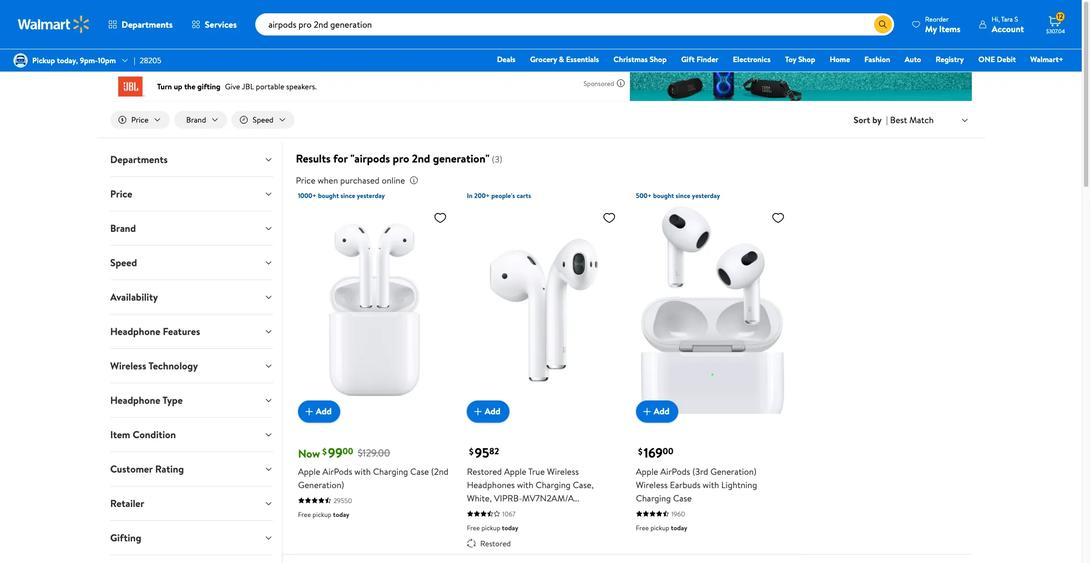 Task type: vqa. For each thing, say whether or not it's contained in the screenshot.
delightful within Coconut apricot candles release a gentle and inviting fragrance as they burn, filling the space with a subtle yet delightful scent. Aromatherapy from these candles can promote relaxation, reduce stress, and create a calming environment.
no



Task type: locate. For each thing, give the bounding box(es) containing it.
add button up 82
[[467, 401, 510, 423]]

| left 28205
[[134, 55, 135, 66]]

restored for restored
[[480, 538, 511, 550]]

charging up mv7n2am/a
[[536, 479, 571, 491]]

0 horizontal spatial airpods
[[323, 466, 352, 478]]

0 vertical spatial |
[[134, 55, 135, 66]]

case left (2nd
[[410, 466, 429, 478]]

airpods down the 99
[[323, 466, 352, 478]]

add to cart image
[[641, 405, 654, 418]]

2 horizontal spatial $
[[638, 446, 643, 458]]

free pickup today for $129.00
[[298, 510, 350, 520]]

1 horizontal spatial yesterday
[[692, 191, 720, 200]]

2 airpods from the left
[[661, 466, 690, 478]]

0 vertical spatial generation)
[[711, 466, 757, 478]]

99
[[328, 443, 343, 462]]

bought for $129.00
[[318, 191, 339, 200]]

1 add button from the left
[[298, 401, 341, 423]]

lightning
[[722, 479, 757, 491]]

charging inside apple airpods (3rd generation) wireless earbuds with lightning charging case
[[636, 492, 671, 505]]

0 horizontal spatial generation)
[[298, 479, 344, 491]]

1 horizontal spatial add to cart image
[[472, 405, 485, 418]]

2 since from the left
[[676, 191, 691, 200]]

apple airpods (3rd generation) wireless earbuds with lightning charging case image
[[636, 207, 790, 414]]

1 horizontal spatial wireless
[[547, 466, 579, 478]]

1 horizontal spatial speed
[[253, 114, 274, 125]]

0 horizontal spatial bought
[[318, 191, 339, 200]]

0 horizontal spatial $
[[322, 446, 327, 458]]

now $ 99 00 $129.00 apple airpods with charging case (2nd generation)
[[298, 443, 449, 491]]

apple left true
[[504, 466, 527, 478]]

1 vertical spatial wireless
[[547, 466, 579, 478]]

bought down when
[[318, 191, 339, 200]]

price tab
[[101, 177, 282, 211]]

free pickup today down the (refurbished)
[[467, 523, 519, 533]]

generation) up 29550
[[298, 479, 344, 491]]

0 horizontal spatial today
[[333, 510, 350, 520]]

best match
[[891, 114, 934, 126]]

1 headphone from the top
[[110, 325, 160, 339]]

2 horizontal spatial add button
[[636, 401, 679, 423]]

add to cart image for 95
[[472, 405, 485, 418]]

0 horizontal spatial since
[[341, 191, 355, 200]]

0 horizontal spatial wireless
[[110, 359, 146, 373]]

2 shop from the left
[[799, 54, 816, 65]]

wireless inside apple airpods (3rd generation) wireless earbuds with lightning charging case
[[636, 479, 668, 491]]

1 horizontal spatial charging
[[536, 479, 571, 491]]

1 vertical spatial speed button
[[101, 246, 282, 280]]

match
[[910, 114, 934, 126]]

generation) inside "now $ 99 00 $129.00 apple airpods with charging case (2nd generation)"
[[298, 479, 344, 491]]

1 horizontal spatial airpods
[[661, 466, 690, 478]]

1 vertical spatial restored
[[480, 538, 511, 550]]

1 add to cart image from the left
[[303, 405, 316, 418]]

2 headphone from the top
[[110, 394, 160, 408]]

1 horizontal spatial free pickup today
[[467, 523, 519, 533]]

1 horizontal spatial $
[[469, 446, 474, 458]]

1 horizontal spatial brand
[[186, 114, 206, 125]]

00 inside "now $ 99 00 $129.00 apple airpods with charging case (2nd generation)"
[[343, 445, 353, 458]]

0 horizontal spatial add
[[316, 406, 332, 418]]

since right 500+
[[676, 191, 691, 200]]

charging down earbuds
[[636, 492, 671, 505]]

0 horizontal spatial charging
[[373, 466, 408, 478]]

$
[[322, 446, 327, 458], [469, 446, 474, 458], [638, 446, 643, 458]]

since for 169
[[676, 191, 691, 200]]

since down price when purchased online
[[341, 191, 355, 200]]

12
[[1058, 12, 1064, 21]]

free
[[298, 510, 311, 520], [467, 523, 480, 533], [636, 523, 649, 533]]

0 horizontal spatial case
[[410, 466, 429, 478]]

2 bought from the left
[[653, 191, 674, 200]]

account
[[992, 22, 1024, 35]]

apple down 169
[[636, 466, 659, 478]]

registry
[[936, 54, 964, 65]]

1 horizontal spatial free
[[467, 523, 480, 533]]

add
[[316, 406, 332, 418], [485, 406, 501, 418], [654, 406, 670, 418]]

| right by
[[887, 114, 888, 126]]

restored for restored apple true wireless headphones with charging case, white, viprb-mv7n2am/a (refurbished)
[[467, 466, 502, 478]]

headphone features
[[110, 325, 200, 339]]

one
[[979, 54, 995, 65]]

one debit
[[979, 54, 1016, 65]]

headphone type button
[[101, 384, 282, 418]]

0 horizontal spatial speed
[[110, 256, 137, 270]]

charging down $129.00
[[373, 466, 408, 478]]

pickup
[[313, 510, 332, 520], [482, 523, 501, 533], [651, 523, 670, 533]]

case inside "now $ 99 00 $129.00 apple airpods with charging case (2nd generation)"
[[410, 466, 429, 478]]

departments button
[[99, 11, 182, 38], [101, 143, 282, 177]]

0 horizontal spatial 00
[[343, 445, 353, 458]]

00 left $129.00
[[343, 445, 353, 458]]

apple down now
[[298, 466, 321, 478]]

0 horizontal spatial add to cart image
[[303, 405, 316, 418]]

1 vertical spatial headphone
[[110, 394, 160, 408]]

case for (3rd
[[673, 492, 692, 505]]

1 shop from the left
[[650, 54, 667, 65]]

1067
[[503, 510, 516, 519]]

2 vertical spatial charging
[[636, 492, 671, 505]]

1 horizontal spatial add
[[485, 406, 501, 418]]

0 vertical spatial departments button
[[99, 11, 182, 38]]

1 yesterday from the left
[[357, 191, 385, 200]]

1 vertical spatial case
[[673, 492, 692, 505]]

customer rating
[[110, 463, 184, 476]]

add up $ 169 00 in the bottom of the page
[[654, 406, 670, 418]]

headphone inside headphone type dropdown button
[[110, 394, 160, 408]]

1 vertical spatial charging
[[536, 479, 571, 491]]

sponsored
[[584, 79, 614, 88]]

headphone up item condition
[[110, 394, 160, 408]]

1 vertical spatial |
[[887, 114, 888, 126]]

free for 169
[[636, 523, 649, 533]]

restored
[[467, 466, 502, 478], [480, 538, 511, 550]]

add button up $ 169 00 in the bottom of the page
[[636, 401, 679, 423]]

(3rd
[[693, 466, 709, 478]]

headphone inside headphone features dropdown button
[[110, 325, 160, 339]]

1 vertical spatial generation)
[[298, 479, 344, 491]]

in 200+ people's carts
[[467, 191, 531, 200]]

headphone for headphone features
[[110, 325, 160, 339]]

sort
[[854, 114, 871, 126]]

wireless down 169
[[636, 479, 668, 491]]

 image
[[13, 53, 28, 68]]

1 horizontal spatial today
[[502, 523, 519, 533]]

0 horizontal spatial brand
[[110, 222, 136, 235]]

with down true
[[517, 479, 534, 491]]

brand button up departments tab
[[174, 111, 227, 129]]

2 yesterday from the left
[[692, 191, 720, 200]]

0 vertical spatial price
[[131, 114, 149, 125]]

3 add from the left
[[654, 406, 670, 418]]

3 $ from the left
[[638, 446, 643, 458]]

brand button
[[174, 111, 227, 129], [101, 212, 282, 245]]

legal information image
[[410, 176, 419, 185]]

0 vertical spatial brand
[[186, 114, 206, 125]]

$ left 95
[[469, 446, 474, 458]]

29550
[[334, 496, 352, 506]]

2 vertical spatial price
[[110, 187, 132, 201]]

0 vertical spatial speed button
[[232, 111, 295, 129]]

wireless
[[110, 359, 146, 373], [547, 466, 579, 478], [636, 479, 668, 491]]

apple airpods with charging case (2nd generation) image
[[298, 207, 452, 414]]

2 add to cart image from the left
[[472, 405, 485, 418]]

shop right christmas
[[650, 54, 667, 65]]

1 horizontal spatial shop
[[799, 54, 816, 65]]

0 horizontal spatial free
[[298, 510, 311, 520]]

add to cart image up now
[[303, 405, 316, 418]]

1 vertical spatial speed
[[110, 256, 137, 270]]

add up 82
[[485, 406, 501, 418]]

1 horizontal spatial |
[[887, 114, 888, 126]]

bought for 169
[[653, 191, 674, 200]]

today for 169
[[671, 523, 688, 533]]

1 horizontal spatial generation)
[[711, 466, 757, 478]]

true
[[529, 466, 545, 478]]

add for $129.00
[[316, 406, 332, 418]]

viprb-
[[494, 492, 522, 505]]

wireless inside restored apple true wireless headphones with charging case, white, viprb-mv7n2am/a (refurbished)
[[547, 466, 579, 478]]

2 horizontal spatial free pickup today
[[636, 523, 688, 533]]

generation)
[[711, 466, 757, 478], [298, 479, 344, 491]]

0 vertical spatial price button
[[110, 111, 170, 129]]

headphone down availability
[[110, 325, 160, 339]]

1 since from the left
[[341, 191, 355, 200]]

1 vertical spatial price button
[[101, 177, 282, 211]]

airpods inside apple airpods (3rd generation) wireless earbuds with lightning charging case
[[661, 466, 690, 478]]

shop for christmas shop
[[650, 54, 667, 65]]

shop right toy
[[799, 54, 816, 65]]

today down 1067
[[502, 523, 519, 533]]

brand inside sort and filter section element
[[186, 114, 206, 125]]

00 inside $ 169 00
[[663, 445, 674, 458]]

2 $ from the left
[[469, 446, 474, 458]]

free pickup today for 95
[[467, 523, 519, 533]]

2 horizontal spatial charging
[[636, 492, 671, 505]]

airpods up earbuds
[[661, 466, 690, 478]]

1 vertical spatial departments
[[110, 153, 168, 167]]

| inside sort and filter section element
[[887, 114, 888, 126]]

1 horizontal spatial since
[[676, 191, 691, 200]]

free for $129.00
[[298, 510, 311, 520]]

(refurbished)
[[467, 506, 520, 518]]

3 apple from the left
[[636, 466, 659, 478]]

2 horizontal spatial wireless
[[636, 479, 668, 491]]

95
[[475, 443, 490, 462]]

price button for sort and filter section element
[[110, 111, 170, 129]]

2 horizontal spatial apple
[[636, 466, 659, 478]]

free for 95
[[467, 523, 480, 533]]

home
[[830, 54, 850, 65]]

2 horizontal spatial free
[[636, 523, 649, 533]]

$ inside $ 95 82
[[469, 446, 474, 458]]

1 vertical spatial brand
[[110, 222, 136, 235]]

airpods
[[323, 466, 352, 478], [661, 466, 690, 478]]

generation) up lightning
[[711, 466, 757, 478]]

headphone features button
[[101, 315, 282, 349]]

customer
[[110, 463, 153, 476]]

28205
[[140, 55, 161, 66]]

add to cart image up 95
[[472, 405, 485, 418]]

headphone type tab
[[101, 384, 282, 418]]

2 horizontal spatial today
[[671, 523, 688, 533]]

add button up now
[[298, 401, 341, 423]]

toy shop link
[[780, 53, 821, 66]]

2 horizontal spatial pickup
[[651, 523, 670, 533]]

0 vertical spatial charging
[[373, 466, 408, 478]]

availability tab
[[101, 280, 282, 314]]

bought right 500+
[[653, 191, 674, 200]]

speed button
[[232, 111, 295, 129], [101, 246, 282, 280]]

fashion link
[[860, 53, 896, 66]]

1 horizontal spatial add button
[[467, 401, 510, 423]]

00
[[343, 445, 353, 458], [663, 445, 674, 458]]

0 vertical spatial headphone
[[110, 325, 160, 339]]

2 vertical spatial wireless
[[636, 479, 668, 491]]

christmas
[[614, 54, 648, 65]]

wireless up case,
[[547, 466, 579, 478]]

0 vertical spatial brand button
[[174, 111, 227, 129]]

2 horizontal spatial add
[[654, 406, 670, 418]]

restored down the (refurbished)
[[480, 538, 511, 550]]

2 add button from the left
[[467, 401, 510, 423]]

bought
[[318, 191, 339, 200], [653, 191, 674, 200]]

$ left 169
[[638, 446, 643, 458]]

(3)
[[492, 153, 503, 166]]

since
[[341, 191, 355, 200], [676, 191, 691, 200]]

wireless up headphone type
[[110, 359, 146, 373]]

tara
[[1002, 14, 1013, 24]]

0 vertical spatial case
[[410, 466, 429, 478]]

1 apple from the left
[[298, 466, 321, 478]]

home link
[[825, 53, 855, 66]]

1 horizontal spatial pickup
[[482, 523, 501, 533]]

add to cart image for $129.00
[[303, 405, 316, 418]]

today
[[333, 510, 350, 520], [502, 523, 519, 533], [671, 523, 688, 533]]

1 add from the left
[[316, 406, 332, 418]]

2 00 from the left
[[663, 445, 674, 458]]

retailer
[[110, 497, 144, 511]]

case
[[410, 466, 429, 478], [673, 492, 692, 505]]

restored up headphones
[[467, 466, 502, 478]]

charging
[[373, 466, 408, 478], [536, 479, 571, 491], [636, 492, 671, 505]]

0 horizontal spatial apple
[[298, 466, 321, 478]]

2 horizontal spatial with
[[703, 479, 719, 491]]

1 horizontal spatial 00
[[663, 445, 674, 458]]

1 horizontal spatial with
[[517, 479, 534, 491]]

00 up earbuds
[[663, 445, 674, 458]]

today for 95
[[502, 523, 519, 533]]

today down 29550
[[333, 510, 350, 520]]

0 vertical spatial speed
[[253, 114, 274, 125]]

with down the (3rd
[[703, 479, 719, 491]]

departments button up | 28205
[[99, 11, 182, 38]]

online
[[382, 174, 405, 187]]

free pickup today down the 1960
[[636, 523, 688, 533]]

0 vertical spatial wireless
[[110, 359, 146, 373]]

wireless inside wireless technology dropdown button
[[110, 359, 146, 373]]

features
[[163, 325, 200, 339]]

1 $ from the left
[[322, 446, 327, 458]]

generation) inside apple airpods (3rd generation) wireless earbuds with lightning charging case
[[711, 466, 757, 478]]

0 horizontal spatial shop
[[650, 54, 667, 65]]

with down $129.00
[[355, 466, 371, 478]]

customer rating tab
[[101, 453, 282, 486]]

restored inside restored apple true wireless headphones with charging case, white, viprb-mv7n2am/a (refurbished)
[[467, 466, 502, 478]]

charging inside "now $ 99 00 $129.00 apple airpods with charging case (2nd generation)"
[[373, 466, 408, 478]]

(2nd
[[431, 466, 449, 478]]

free pickup today for 169
[[636, 523, 688, 533]]

1 00 from the left
[[343, 445, 353, 458]]

customer rating button
[[101, 453, 282, 486]]

0 horizontal spatial pickup
[[313, 510, 332, 520]]

0 horizontal spatial yesterday
[[357, 191, 385, 200]]

2 apple from the left
[[504, 466, 527, 478]]

|
[[134, 55, 135, 66], [887, 114, 888, 126]]

items
[[939, 22, 961, 35]]

case for 99
[[410, 466, 429, 478]]

case down earbuds
[[673, 492, 692, 505]]

white,
[[467, 492, 492, 505]]

brand
[[186, 114, 206, 125], [110, 222, 136, 235]]

yesterday for $129.00
[[357, 191, 385, 200]]

departments button up price tab
[[101, 143, 282, 177]]

with inside restored apple true wireless headphones with charging case, white, viprb-mv7n2am/a (refurbished)
[[517, 479, 534, 491]]

add button
[[298, 401, 341, 423], [467, 401, 510, 423], [636, 401, 679, 423]]

$ inside $ 169 00
[[638, 446, 643, 458]]

1 horizontal spatial apple
[[504, 466, 527, 478]]

brand button up speed "tab"
[[101, 212, 282, 245]]

add to favorites list, apple airpods (3rd generation) wireless earbuds with lightning charging case image
[[772, 211, 785, 225]]

free pickup today down 29550
[[298, 510, 350, 520]]

2 add from the left
[[485, 406, 501, 418]]

registry link
[[931, 53, 969, 66]]

add up the 99
[[316, 406, 332, 418]]

$ inside "now $ 99 00 $129.00 apple airpods with charging case (2nd generation)"
[[322, 446, 327, 458]]

add button for 169
[[636, 401, 679, 423]]

charging for (3rd
[[636, 492, 671, 505]]

add to favorites list, restored apple true wireless headphones with charging case, white, viprb-mv7n2am/a (refurbished) image
[[603, 211, 616, 225]]

0 horizontal spatial with
[[355, 466, 371, 478]]

0 horizontal spatial add button
[[298, 401, 341, 423]]

3 add button from the left
[[636, 401, 679, 423]]

1 horizontal spatial case
[[673, 492, 692, 505]]

1 horizontal spatial bought
[[653, 191, 674, 200]]

case inside apple airpods (3rd generation) wireless earbuds with lightning charging case
[[673, 492, 692, 505]]

0 horizontal spatial free pickup today
[[298, 510, 350, 520]]

1 airpods from the left
[[323, 466, 352, 478]]

speed tab
[[101, 246, 282, 280]]

add to cart image
[[303, 405, 316, 418], [472, 405, 485, 418]]

1000+
[[298, 191, 317, 200]]

1 bought from the left
[[318, 191, 339, 200]]

0 vertical spatial restored
[[467, 466, 502, 478]]

pickup for $129.00
[[313, 510, 332, 520]]

services button
[[182, 11, 246, 38]]

item condition button
[[101, 418, 282, 452]]

today down the 1960
[[671, 523, 688, 533]]

$ left the 99
[[322, 446, 327, 458]]



Task type: describe. For each thing, give the bounding box(es) containing it.
case,
[[573, 479, 594, 491]]

9pm-
[[80, 55, 98, 66]]

by
[[873, 114, 882, 126]]

apple inside apple airpods (3rd generation) wireless earbuds with lightning charging case
[[636, 466, 659, 478]]

people's
[[492, 191, 515, 200]]

gift finder
[[681, 54, 719, 65]]

wireless technology button
[[101, 349, 282, 383]]

add button for 95
[[467, 401, 510, 423]]

headphones
[[467, 479, 515, 491]]

electronics link
[[728, 53, 776, 66]]

82
[[490, 445, 499, 458]]

apple inside "now $ 99 00 $129.00 apple airpods with charging case (2nd generation)"
[[298, 466, 321, 478]]

1000+ bought since yesterday
[[298, 191, 385, 200]]

add button for $129.00
[[298, 401, 341, 423]]

walmart+ link
[[1026, 53, 1069, 66]]

finder
[[697, 54, 719, 65]]

price button for price tab
[[101, 177, 282, 211]]

today,
[[57, 55, 78, 66]]

departments inside tab
[[110, 153, 168, 167]]

speed inside sort and filter section element
[[253, 114, 274, 125]]

hi, tara s account
[[992, 14, 1024, 35]]

electronics
[[733, 54, 771, 65]]

my
[[926, 22, 937, 35]]

$307.04
[[1047, 27, 1066, 35]]

10pm
[[98, 55, 116, 66]]

best match button
[[888, 113, 972, 127]]

| 28205
[[134, 55, 161, 66]]

departments tab
[[101, 143, 282, 177]]

availability
[[110, 290, 158, 304]]

200+
[[474, 191, 490, 200]]

reorder
[[926, 14, 949, 24]]

headphone for headphone type
[[110, 394, 160, 408]]

grocery
[[530, 54, 557, 65]]

walmart+
[[1031, 54, 1064, 65]]

carts
[[517, 191, 531, 200]]

pro
[[393, 151, 409, 166]]

headphone type
[[110, 394, 183, 408]]

sort and filter section element
[[97, 102, 985, 138]]

Search search field
[[255, 13, 894, 36]]

item condition tab
[[101, 418, 282, 452]]

item condition
[[110, 428, 176, 442]]

wireless technology tab
[[101, 349, 282, 383]]

add for 169
[[654, 406, 670, 418]]

Walmart Site-Wide search field
[[255, 13, 894, 36]]

pickup for 169
[[651, 523, 670, 533]]

condition
[[133, 428, 176, 442]]

apple inside restored apple true wireless headphones with charging case, white, viprb-mv7n2am/a (refurbished)
[[504, 466, 527, 478]]

1 vertical spatial brand button
[[101, 212, 282, 245]]

$ for 169
[[638, 446, 643, 458]]

add to favorites list, apple airpods with charging case (2nd generation) image
[[434, 211, 447, 225]]

fashion
[[865, 54, 891, 65]]

0 horizontal spatial |
[[134, 55, 135, 66]]

apple airpods (3rd generation) wireless earbuds with lightning charging case
[[636, 466, 757, 505]]

essentials
[[566, 54, 599, 65]]

pickup today, 9pm-10pm
[[32, 55, 116, 66]]

toy shop
[[785, 54, 816, 65]]

price inside tab
[[110, 187, 132, 201]]

price inside sort and filter section element
[[131, 114, 149, 125]]

technology
[[148, 359, 198, 373]]

purchased
[[340, 174, 380, 187]]

since for $129.00
[[341, 191, 355, 200]]

shop for toy shop
[[799, 54, 816, 65]]

for
[[333, 151, 348, 166]]

today for $129.00
[[333, 510, 350, 520]]

best
[[891, 114, 908, 126]]

reorder my items
[[926, 14, 961, 35]]

walmart image
[[18, 16, 90, 33]]

"airpods
[[351, 151, 390, 166]]

1 vertical spatial departments button
[[101, 143, 282, 177]]

$ 95 82
[[469, 443, 499, 462]]

generation"
[[433, 151, 490, 166]]

in
[[467, 191, 473, 200]]

headphone features tab
[[101, 315, 282, 349]]

now
[[298, 446, 320, 461]]

gifting button
[[101, 521, 282, 555]]

brand inside "tab"
[[110, 222, 136, 235]]

brand tab
[[101, 212, 282, 245]]

earbuds
[[670, 479, 701, 491]]

ad disclaimer and feedback for skylinedisplayad image
[[617, 79, 625, 88]]

christmas shop
[[614, 54, 667, 65]]

wireless technology
[[110, 359, 198, 373]]

auto link
[[900, 53, 927, 66]]

$ 169 00
[[638, 443, 674, 462]]

charging inside restored apple true wireless headphones with charging case, white, viprb-mv7n2am/a (refurbished)
[[536, 479, 571, 491]]

gifting tab
[[101, 521, 282, 555]]

deals
[[497, 54, 516, 65]]

hi,
[[992, 14, 1000, 24]]

brand button inside sort and filter section element
[[174, 111, 227, 129]]

search icon image
[[879, 20, 888, 29]]

item
[[110, 428, 130, 442]]

restored apple true wireless headphones with charging case, white, viprb-mv7n2am/a (refurbished) image
[[467, 207, 621, 414]]

169
[[644, 443, 663, 462]]

availability button
[[101, 280, 282, 314]]

airpods inside "now $ 99 00 $129.00 apple airpods with charging case (2nd generation)"
[[323, 466, 352, 478]]

sort by |
[[854, 114, 888, 126]]

speed inside speed "tab"
[[110, 256, 137, 270]]

0 vertical spatial departments
[[122, 18, 173, 31]]

pickup for 95
[[482, 523, 501, 533]]

pickup
[[32, 55, 55, 66]]

with inside apple airpods (3rd generation) wireless earbuds with lightning charging case
[[703, 479, 719, 491]]

with inside "now $ 99 00 $129.00 apple airpods with charging case (2nd generation)"
[[355, 466, 371, 478]]

auto
[[905, 54, 922, 65]]

retailer button
[[101, 487, 282, 521]]

yesterday for 169
[[692, 191, 720, 200]]

when
[[318, 174, 338, 187]]

christmas shop link
[[609, 53, 672, 66]]

gifting
[[110, 531, 141, 545]]

gift
[[681, 54, 695, 65]]

500+
[[636, 191, 652, 200]]

type
[[163, 394, 183, 408]]

2nd
[[412, 151, 430, 166]]

1 vertical spatial price
[[296, 174, 316, 187]]

s
[[1015, 14, 1018, 24]]

charging for 99
[[373, 466, 408, 478]]

deals link
[[492, 53, 521, 66]]

debit
[[997, 54, 1016, 65]]

restored apple true wireless headphones with charging case, white, viprb-mv7n2am/a (refurbished)
[[467, 466, 594, 518]]

$ for 95
[[469, 446, 474, 458]]

add for 95
[[485, 406, 501, 418]]

retailer tab
[[101, 487, 282, 521]]

rating
[[155, 463, 184, 476]]

500+ bought since yesterday
[[636, 191, 720, 200]]



